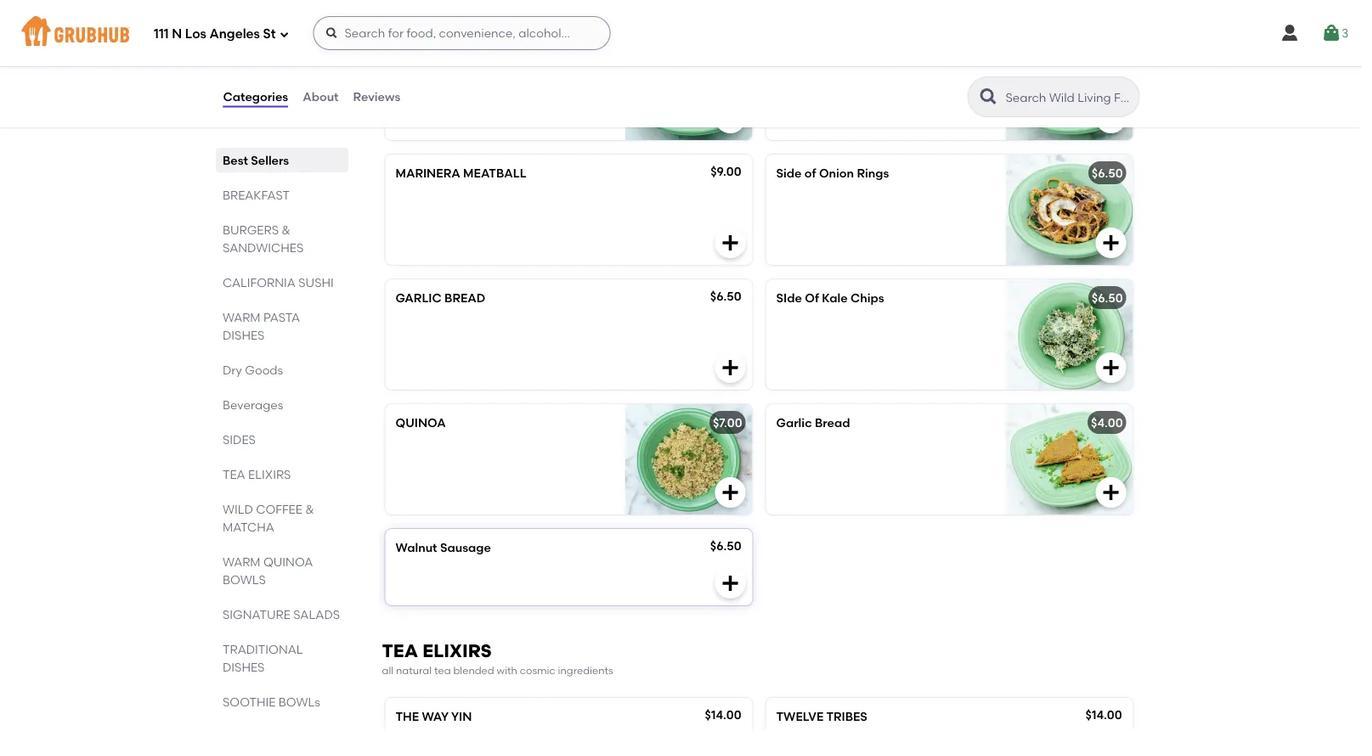 Task type: vqa. For each thing, say whether or not it's contained in the screenshot.
Breaded Chicken Strips - Buffalo
no



Task type: describe. For each thing, give the bounding box(es) containing it.
goods
[[245, 363, 283, 377]]

search icon image
[[979, 87, 999, 107]]

beverages tab
[[222, 396, 341, 414]]

angeles
[[210, 26, 260, 42]]

"roasted"
[[396, 42, 464, 56]]

california
[[222, 275, 295, 290]]

sausage
[[440, 541, 491, 556]]

best sellers tab
[[222, 151, 341, 169]]

svg image for garlic bread image
[[1101, 483, 1122, 504]]

side of onion rings image
[[1006, 155, 1134, 266]]

"roasted" vegetables button
[[386, 30, 753, 141]]

burgers
[[222, 223, 278, 237]]

Search for food, convenience, alcohol... search field
[[313, 16, 611, 50]]

kale
[[822, 291, 848, 306]]

tea for tea elixirs all natural tea blended with cosmic ingredients
[[382, 641, 418, 663]]

Search Wild Living Foods search field
[[1004, 89, 1134, 105]]

ingredients
[[558, 665, 614, 677]]

svg image for side of kale chips
[[1101, 358, 1122, 379]]

about
[[303, 90, 339, 104]]

warm for warm pasta dishes
[[222, 310, 260, 325]]

garlic
[[396, 291, 442, 306]]

svg image inside 3 button
[[1322, 23, 1342, 43]]

& inside "wild coffee & matcha"
[[305, 502, 314, 517]]

burgers & sandwiches tab
[[222, 221, 341, 257]]

burgers & sandwiches
[[222, 223, 303, 255]]

111 n los angeles st
[[154, 26, 276, 42]]

of
[[805, 166, 817, 181]]

walnut
[[396, 541, 437, 556]]

sides
[[222, 433, 255, 447]]

tea for tea elixirs
[[222, 468, 245, 482]]

svg image for side of onion rings
[[1101, 233, 1122, 254]]

warm pasta dishes
[[222, 310, 300, 343]]

traditional
[[222, 643, 303, 657]]

side of kale chips
[[777, 291, 885, 306]]

the
[[396, 711, 419, 725]]

svg image for walnut sausage
[[720, 574, 741, 595]]

garlic bread image
[[1006, 405, 1134, 515]]

california sushi tab
[[222, 274, 341, 292]]

of
[[805, 291, 819, 306]]

sides tab
[[222, 431, 341, 449]]

walnut sausage
[[396, 541, 491, 556]]

marinera meatball
[[396, 166, 527, 181]]

svg image for "roasted" vegetables image
[[720, 108, 741, 129]]

$14.00 for the way yin
[[705, 709, 742, 724]]

warm quinoa bowls
[[222, 555, 313, 587]]

breakfast tab
[[222, 186, 341, 204]]

blended
[[453, 665, 495, 677]]

svg image left 3 button at the top right
[[1280, 23, 1301, 43]]

onion
[[819, 166, 854, 181]]

dry goods
[[222, 363, 283, 377]]

signature salads tab
[[222, 606, 341, 624]]

svg image for pow mein image at the right of page
[[1101, 108, 1122, 129]]

svg image for garlic bread
[[720, 358, 741, 379]]

"roasted" vegetables
[[396, 42, 543, 56]]

dishes inside "traditional dishes"
[[222, 661, 264, 675]]

the way yin
[[396, 711, 472, 725]]

tea
[[434, 665, 451, 677]]

about button
[[302, 66, 340, 128]]

dry goods tab
[[222, 361, 341, 379]]

reviews
[[353, 90, 401, 104]]

california sushi
[[222, 275, 334, 290]]

soothie bowls
[[222, 695, 320, 710]]

tea elixirs all natural tea blended with cosmic ingredients
[[382, 641, 614, 677]]

pow mein image
[[1006, 30, 1134, 141]]

side of kale chips image
[[1006, 280, 1134, 390]]

all
[[382, 665, 394, 677]]

soothie bowls tab
[[222, 694, 341, 712]]

garlic
[[777, 416, 812, 431]]

tribes
[[827, 711, 868, 725]]

side
[[777, 166, 802, 181]]

meatball
[[463, 166, 527, 181]]



Task type: locate. For each thing, give the bounding box(es) containing it.
svg image for quinoa
[[720, 483, 741, 504]]

& inside burgers & sandwiches
[[281, 223, 290, 237]]

0 vertical spatial warm
[[222, 310, 260, 325]]

chips
[[851, 291, 885, 306]]

beverages
[[222, 398, 283, 412]]

quinoa inside the warm quinoa bowls
[[263, 555, 313, 570]]

bowls
[[222, 573, 266, 587]]

tea inside tea elixirs tab
[[222, 468, 245, 482]]

best
[[222, 153, 248, 167]]

categories
[[223, 90, 288, 104]]

0 vertical spatial &
[[281, 223, 290, 237]]

st
[[263, 26, 276, 42]]

$4.00
[[1092, 416, 1123, 431]]

svg image down search wild living foods search box
[[1101, 108, 1122, 129]]

0 horizontal spatial &
[[281, 223, 290, 237]]

$14.00 for twelve tribes
[[1086, 709, 1123, 724]]

traditional dishes
[[222, 643, 303, 675]]

svg image
[[1280, 23, 1301, 43], [279, 29, 289, 40], [720, 108, 741, 129], [1101, 108, 1122, 129], [1101, 483, 1122, 504]]

elixirs
[[248, 468, 291, 482], [423, 641, 492, 663]]

warm up "bowls"
[[222, 555, 260, 570]]

twelve tribes
[[777, 711, 868, 725]]

svg image down $4.00
[[1101, 483, 1122, 504]]

1 $14.00 from the left
[[705, 709, 742, 724]]

twelve
[[777, 711, 824, 725]]

warm quinoa bowls tab
[[222, 553, 341, 589]]

natural
[[396, 665, 432, 677]]

0 vertical spatial quinoa
[[396, 416, 446, 431]]

quinoa image
[[625, 405, 753, 515]]

2 dishes from the top
[[222, 661, 264, 675]]

dishes
[[222, 328, 264, 343], [222, 661, 264, 675]]

1 vertical spatial dishes
[[222, 661, 264, 675]]

sellers
[[251, 153, 289, 167]]

1 vertical spatial &
[[305, 502, 314, 517]]

svg image for marinera meatball
[[720, 233, 741, 254]]

2 warm from the top
[[222, 555, 260, 570]]

wild coffee & matcha
[[222, 502, 314, 535]]

garlic bread
[[396, 291, 486, 306]]

tea inside tea elixirs all natural tea blended with cosmic ingredients
[[382, 641, 418, 663]]

1 horizontal spatial tea
[[382, 641, 418, 663]]

signature
[[222, 608, 290, 622]]

bread
[[815, 416, 851, 431]]

3
[[1342, 26, 1349, 40]]

elixirs inside tea elixirs all natural tea blended with cosmic ingredients
[[423, 641, 492, 663]]

cosmic
[[520, 665, 556, 677]]

matcha
[[222, 520, 274, 535]]

coffee
[[256, 502, 302, 517]]

dishes down traditional
[[222, 661, 264, 675]]

0 vertical spatial dishes
[[222, 328, 264, 343]]

0 vertical spatial elixirs
[[248, 468, 291, 482]]

0 horizontal spatial tea
[[222, 468, 245, 482]]

main navigation navigation
[[0, 0, 1363, 66]]

salads
[[293, 608, 340, 622]]

bowls
[[278, 695, 320, 710]]

1 horizontal spatial elixirs
[[423, 641, 492, 663]]

1 horizontal spatial $14.00
[[1086, 709, 1123, 724]]

bread
[[445, 291, 486, 306]]

111
[[154, 26, 169, 42]]

dishes up dry goods
[[222, 328, 264, 343]]

svg image up the $9.00
[[720, 108, 741, 129]]

sandwiches
[[222, 241, 303, 255]]

1 vertical spatial quinoa
[[263, 555, 313, 570]]

traditional dishes tab
[[222, 641, 341, 677]]

reviews button
[[352, 66, 401, 128]]

elixirs up tea
[[423, 641, 492, 663]]

side
[[777, 291, 802, 306]]

side of onion rings
[[777, 166, 890, 181]]

0 vertical spatial tea
[[222, 468, 245, 482]]

vegetables
[[467, 42, 543, 56]]

warm down 'california'
[[222, 310, 260, 325]]

1 dishes from the top
[[222, 328, 264, 343]]

1 horizontal spatial &
[[305, 502, 314, 517]]

1 vertical spatial warm
[[222, 555, 260, 570]]

svg image
[[1322, 23, 1342, 43], [325, 26, 339, 40], [720, 233, 741, 254], [1101, 233, 1122, 254], [720, 358, 741, 379], [1101, 358, 1122, 379], [720, 483, 741, 504], [720, 574, 741, 595]]

tea elixirs
[[222, 468, 291, 482]]

warm
[[222, 310, 260, 325], [222, 555, 260, 570]]

warm for warm quinoa bowls
[[222, 555, 260, 570]]

breakfast
[[222, 188, 289, 202]]

0 horizontal spatial $14.00
[[705, 709, 742, 724]]

& right the coffee at left bottom
[[305, 502, 314, 517]]

wild
[[222, 502, 253, 517]]

n
[[172, 26, 182, 42]]

warm inside warm pasta dishes
[[222, 310, 260, 325]]

$6.50
[[1092, 166, 1123, 181], [711, 290, 742, 304], [1092, 291, 1123, 306], [711, 540, 742, 554]]

elixirs up the coffee at left bottom
[[248, 468, 291, 482]]

& up sandwiches
[[281, 223, 290, 237]]

elixirs inside tab
[[248, 468, 291, 482]]

$7.00
[[713, 416, 743, 431]]

elixirs for tea elixirs all natural tea blended with cosmic ingredients
[[423, 641, 492, 663]]

1 warm from the top
[[222, 310, 260, 325]]

tea up all
[[382, 641, 418, 663]]

$9.00
[[711, 165, 742, 179]]

1 vertical spatial elixirs
[[423, 641, 492, 663]]

dry
[[222, 363, 242, 377]]

wild coffee & matcha tab
[[222, 501, 341, 536]]

tea
[[222, 468, 245, 482], [382, 641, 418, 663]]

garlic bread
[[777, 416, 851, 431]]

marinera
[[396, 166, 461, 181]]

0 horizontal spatial quinoa
[[263, 555, 313, 570]]

tea elixirs tab
[[222, 466, 341, 484]]

&
[[281, 223, 290, 237], [305, 502, 314, 517]]

best sellers
[[222, 153, 289, 167]]

yin
[[451, 711, 472, 725]]

pasta
[[263, 310, 300, 325]]

0 horizontal spatial elixirs
[[248, 468, 291, 482]]

with
[[497, 665, 518, 677]]

los
[[185, 26, 206, 42]]

rings
[[857, 166, 890, 181]]

way
[[422, 711, 449, 725]]

1 vertical spatial tea
[[382, 641, 418, 663]]

warm inside the warm quinoa bowls
[[222, 555, 260, 570]]

3 button
[[1322, 18, 1349, 48]]

quinoa
[[396, 416, 446, 431], [263, 555, 313, 570]]

warm pasta dishes tab
[[222, 309, 341, 344]]

$14.00
[[705, 709, 742, 724], [1086, 709, 1123, 724]]

soothie
[[222, 695, 275, 710]]

elixirs for tea elixirs
[[248, 468, 291, 482]]

tea up wild
[[222, 468, 245, 482]]

"roasted" vegetables image
[[625, 30, 753, 141]]

svg image right "st"
[[279, 29, 289, 40]]

dishes inside warm pasta dishes
[[222, 328, 264, 343]]

sushi
[[298, 275, 334, 290]]

2 $14.00 from the left
[[1086, 709, 1123, 724]]

signature salads
[[222, 608, 340, 622]]

1 horizontal spatial quinoa
[[396, 416, 446, 431]]

categories button
[[222, 66, 289, 128]]



